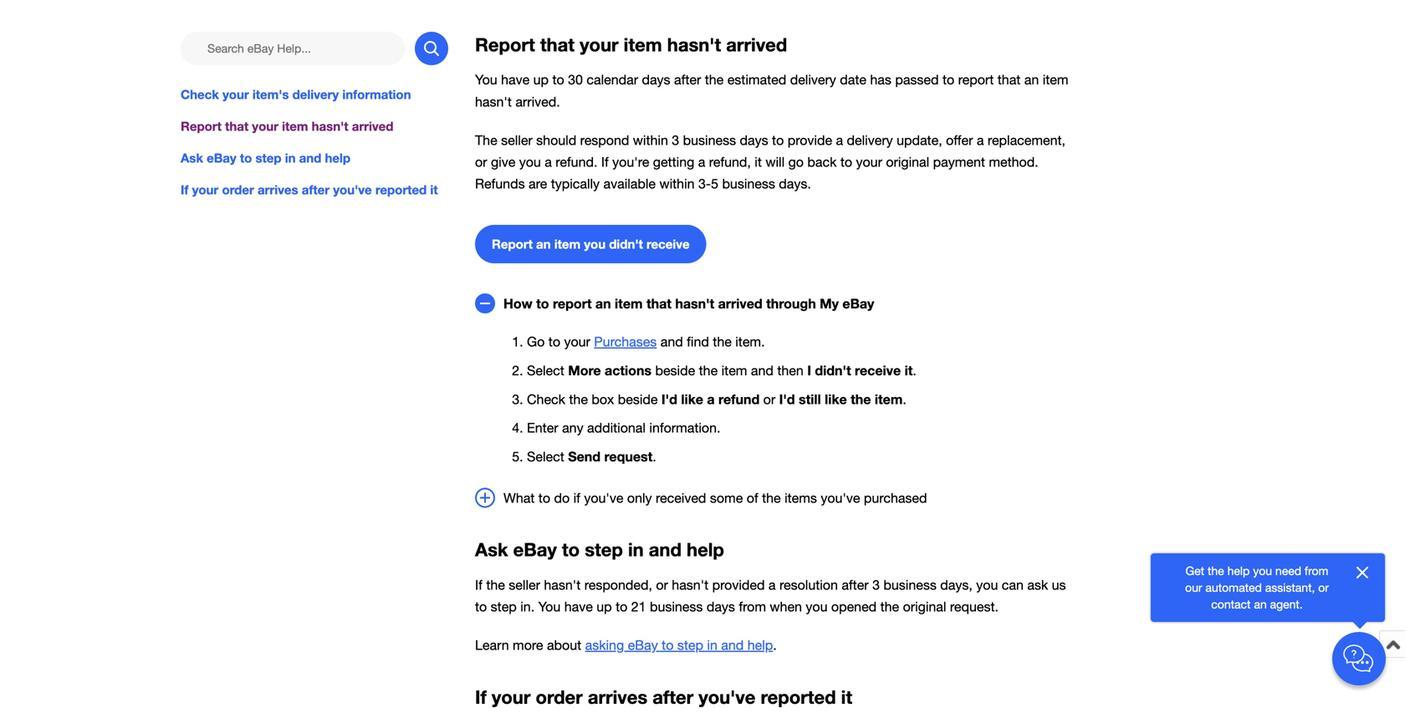 Task type: vqa. For each thing, say whether or not it's contained in the screenshot.
bottommost "7***s"
no



Task type: locate. For each thing, give the bounding box(es) containing it.
not
[[1022, 611, 1042, 626]]

after
[[675, 72, 702, 88], [302, 183, 330, 198], [842, 424, 869, 440], [653, 533, 694, 555]]

return down if there's a problem with the item or you want to return it
[[653, 633, 688, 648]]

need inside , you'll need to close your item not received request, and
[[878, 611, 908, 626]]

report
[[959, 72, 994, 88], [551, 296, 586, 312]]

an left "agent."
[[1255, 598, 1268, 612]]

2 vertical spatial report
[[492, 237, 533, 252]]

have up about
[[565, 446, 593, 461]]

need up assistant,
[[1276, 564, 1302, 578]]

it
[[755, 154, 762, 170], [430, 183, 438, 198], [842, 533, 853, 555], [827, 611, 836, 626]]

the right of
[[762, 337, 781, 353]]

1 vertical spatial reported
[[761, 533, 837, 555]]

ebay inside ask ebay to step in and help link
[[207, 151, 237, 166]]

1 vertical spatial report
[[551, 296, 586, 312]]

agent.
[[1271, 598, 1304, 612]]

received inside , you'll need to close your item not received request, and
[[475, 633, 526, 648]]

after left 'estimated'
[[675, 72, 702, 88]]

5
[[711, 176, 719, 192]]

get
[[1186, 564, 1205, 578]]

delivery inside the seller should respond within 3 business days to provide a delivery update, offer a replacement, or give you a refund. if you're getting a refund, it will go back to your original payment method. refunds are typically available within 3-5 business days.
[[847, 133, 894, 148]]

1 vertical spatial report that your item hasn't arrived
[[181, 119, 394, 134]]

you right the in.
[[539, 446, 561, 461]]

2 vertical spatial days
[[707, 446, 736, 461]]

seller inside "if the seller hasn't responded, or hasn't provided a resolution after 3 business days, you can ask us to step in. you have up to 21 business days from when you opened the original request."
[[509, 424, 541, 440]]

ask down the what
[[475, 385, 508, 408]]

report that your item hasn't arrived up calendar in the top left of the page
[[475, 33, 788, 56]]

arrived inside dropdown button
[[705, 296, 746, 312]]

report that your item hasn't arrived down the "check your item's delivery information"
[[181, 119, 394, 134]]

can left ask
[[1002, 424, 1024, 440]]

ebay
[[207, 151, 237, 166], [822, 296, 852, 312], [514, 385, 557, 408], [628, 485, 658, 500]]

you've right items
[[821, 337, 861, 353]]

and down report that your item hasn't arrived 'link'
[[299, 151, 322, 166]]

0 vertical spatial you
[[475, 72, 498, 88]]

are
[[529, 176, 548, 192]]

0 vertical spatial within
[[633, 133, 669, 148]]

3 up the opened
[[873, 424, 880, 440]]

can up with
[[619, 572, 641, 587]]

if your item arrives, you can close your request. this lets the seller know that the issue is resolved.
[[475, 572, 1061, 587]]

to inside , you'll need to close your item not received request, and
[[912, 611, 924, 626]]

2 horizontal spatial days
[[740, 133, 769, 148]]

that up the only
[[638, 296, 661, 312]]

what
[[504, 337, 535, 353]]

0 horizontal spatial up
[[534, 72, 549, 88]]

1 vertical spatial if your order arrives after you've reported it
[[475, 533, 853, 555]]

1 vertical spatial 3
[[873, 424, 880, 440]]

1 horizontal spatial reported
[[761, 533, 837, 555]]

3 up getting on the left of page
[[672, 133, 680, 148]]

information
[[343, 87, 411, 102]]

or inside get the help you need from our automated assistant, or contact an agent.
[[1319, 581, 1330, 595]]

reported
[[376, 183, 427, 198], [761, 533, 837, 555]]

3 inside the seller should respond within 3 business days to provide a delivery update, offer a replacement, or give you a refund. if you're getting a refund, it will go back to your original payment method. refunds are typically available within 3-5 business days.
[[672, 133, 680, 148]]

opened
[[832, 446, 877, 461]]

received
[[656, 337, 707, 353], [475, 633, 526, 648]]

item left not
[[993, 611, 1019, 626]]

that down the "check your item's delivery information"
[[225, 119, 249, 134]]

seller left know
[[838, 572, 869, 587]]

can inside "if the seller hasn't responded, or hasn't provided a resolution after 3 business days, you can ask us to step in. you have up to 21 business days from when you opened the original request."
[[1002, 424, 1024, 440]]

from down provided
[[739, 446, 767, 461]]

or inside "if the seller hasn't responded, or hasn't provided a resolution after 3 business days, you can ask us to step in. you have up to 21 business days from when you opened the original request."
[[656, 424, 669, 440]]

1 vertical spatial original
[[903, 446, 947, 461]]

0 horizontal spatial reported
[[376, 183, 427, 198]]

step inside "if the seller hasn't responded, or hasn't provided a resolution after 3 business days, you can ask us to step in. you have up to 21 business days from when you opened the original request."
[[491, 446, 517, 461]]

0 vertical spatial report
[[475, 33, 535, 56]]

arrived down information
[[352, 119, 394, 134]]

0 horizontal spatial can
[[619, 572, 641, 587]]

a inside "if the seller hasn't responded, or hasn't provided a resolution after 3 business days, you can ask us to step in. you have up to 21 business days from when you opened the original request."
[[769, 424, 776, 440]]

0 vertical spatial original
[[887, 154, 930, 170]]

if the seller hasn't responded, or hasn't provided a resolution after 3 business days, you can ask us to step in. you have up to 21 business days from when you opened the original request.
[[475, 424, 1067, 461]]

1 vertical spatial report
[[181, 119, 222, 134]]

0 vertical spatial reported
[[376, 183, 427, 198]]

1 horizontal spatial report that your item hasn't arrived
[[475, 33, 788, 56]]

a up "request,"
[[535, 611, 543, 626]]

you right days,
[[977, 424, 999, 440]]

order up arrives,
[[536, 533, 583, 555]]

arrived up 'estimated'
[[727, 33, 788, 56]]

you
[[519, 154, 541, 170], [584, 237, 606, 252], [977, 424, 999, 440], [806, 446, 828, 461], [1254, 564, 1273, 578], [593, 572, 615, 587], [707, 611, 730, 626]]

the
[[705, 72, 724, 88], [762, 337, 781, 353], [487, 424, 505, 440], [881, 446, 900, 461], [1208, 564, 1225, 578], [815, 572, 834, 587], [936, 572, 955, 587], [634, 611, 654, 626]]

0 horizontal spatial you
[[475, 72, 498, 88]]

0 vertical spatial report
[[959, 72, 994, 88]]

0 horizontal spatial ask ebay to step in and help
[[181, 151, 351, 166]]

2 vertical spatial in
[[708, 485, 718, 500]]

this
[[762, 572, 787, 587]]

know
[[873, 572, 905, 587]]

with
[[603, 611, 630, 626]]

have inside "if the seller hasn't responded, or hasn't provided a resolution after 3 business days, you can ask us to step in. you have up to 21 business days from when you opened the original request."
[[565, 446, 593, 461]]

if inside "if the seller hasn't responded, or hasn't provided a resolution after 3 business days, you can ask us to step in. you have up to 21 business days from when you opened the original request."
[[475, 424, 483, 440]]

you inside "if the seller hasn't responded, or hasn't provided a resolution after 3 business days, you can ask us to step in. you have up to 21 business days from when you opened the original request."
[[539, 446, 561, 461]]

0 vertical spatial request.
[[951, 446, 999, 461]]

or right assistant,
[[1319, 581, 1330, 595]]

up
[[534, 72, 549, 88], [597, 446, 612, 461]]

request. down days,
[[951, 446, 999, 461]]

an up the 'replacement,'
[[1025, 72, 1040, 88]]

1 horizontal spatial can
[[1002, 424, 1024, 440]]

or inside the seller should respond within 3 business days to provide a delivery update, offer a replacement, or give you a refund. if you're getting a refund, it will go back to your original payment method. refunds are typically available within 3-5 business days.
[[475, 154, 488, 170]]

after inside you have up to 30 calendar days after the estimated delivery date has passed to report that an item hasn't arrived.
[[675, 72, 702, 88]]

1 horizontal spatial 3
[[873, 424, 880, 440]]

business
[[683, 133, 737, 148], [723, 176, 776, 192], [884, 424, 937, 440], [650, 446, 703, 461]]

3-
[[699, 176, 711, 192]]

seller
[[501, 133, 533, 148], [509, 424, 541, 440], [838, 572, 869, 587]]

report right passed
[[959, 72, 994, 88]]

.
[[774, 485, 777, 500]]

can
[[1002, 424, 1024, 440], [619, 572, 641, 587]]

in
[[285, 151, 296, 166], [628, 385, 644, 408], [708, 485, 718, 500]]

0 horizontal spatial received
[[475, 633, 526, 648]]

close inside , you'll need to close your item not received request, and
[[927, 611, 959, 626]]

0 vertical spatial have
[[501, 72, 530, 88]]

1 horizontal spatial ask
[[475, 385, 508, 408]]

1 vertical spatial need
[[878, 611, 908, 626]]

1 vertical spatial you
[[539, 446, 561, 461]]

1 vertical spatial request.
[[710, 572, 758, 587]]

that inside you have up to 30 calendar days after the estimated delivery date has passed to report that an item hasn't arrived.
[[998, 72, 1021, 88]]

how to report an item that hasn't arrived through my ebay button
[[475, 294, 1080, 315]]

or left give
[[475, 154, 488, 170]]

help up automated
[[1228, 564, 1251, 578]]

0 vertical spatial up
[[534, 72, 549, 88]]

you inside the seller should respond within 3 business days to provide a delivery update, offer a replacement, or give you a refund. if you're getting a refund, it will go back to your original payment method. refunds are typically available within 3-5 business days.
[[519, 154, 541, 170]]

1 vertical spatial close
[[927, 611, 959, 626]]

1 horizontal spatial days
[[707, 446, 736, 461]]

the inside you have up to 30 calendar days after the estimated delivery date has passed to report that an item hasn't arrived.
[[705, 72, 724, 88]]

after inside "if the seller hasn't responded, or hasn't provided a resolution after 3 business days, you can ask us to step in. you have up to 21 business days from when you opened the original request."
[[842, 424, 869, 440]]

days inside "if the seller hasn't responded, or hasn't provided a resolution after 3 business days, you can ask us to step in. you have up to 21 business days from when you opened the original request."
[[707, 446, 736, 461]]

0 horizontal spatial delivery
[[293, 87, 339, 102]]

arrived
[[727, 33, 788, 56], [352, 119, 394, 134], [705, 296, 746, 312]]

report inside you have up to 30 calendar days after the estimated delivery date has passed to report that an item hasn't arrived.
[[959, 72, 994, 88]]

3 inside "if the seller hasn't responded, or hasn't provided a resolution after 3 business days, you can ask us to step in. you have up to 21 business days from when you opened the original request."
[[873, 424, 880, 440]]

in down report that your item hasn't arrived 'link'
[[285, 151, 296, 166]]

0 horizontal spatial if your order arrives after you've reported it
[[181, 183, 438, 198]]

you up assistant,
[[1254, 564, 1273, 578]]

0 vertical spatial from
[[739, 446, 767, 461]]

have
[[501, 72, 530, 88], [565, 446, 593, 461]]

0 vertical spatial received
[[656, 337, 707, 353]]

21
[[632, 446, 647, 461]]

1 vertical spatial within
[[660, 176, 695, 192]]

of
[[747, 337, 759, 353]]

step
[[256, 151, 282, 166], [585, 385, 623, 408], [491, 446, 517, 461], [678, 485, 704, 500]]

1 vertical spatial in
[[628, 385, 644, 408]]

you've
[[333, 183, 372, 198], [584, 337, 624, 353], [821, 337, 861, 353], [699, 533, 756, 555]]

1 vertical spatial received
[[475, 633, 526, 648]]

0 vertical spatial in
[[285, 151, 296, 166]]

in up the responded,
[[628, 385, 644, 408]]

0 horizontal spatial 3
[[672, 133, 680, 148]]

that inside 'link'
[[225, 119, 249, 134]]

0 vertical spatial order
[[222, 183, 254, 198]]

item inside you have up to 30 calendar days after the estimated delivery date has passed to report that an item hasn't arrived.
[[1043, 72, 1069, 88]]

if
[[574, 337, 581, 353]]

calendar
[[587, 72, 639, 88]]

available
[[604, 176, 656, 192]]

,
[[836, 611, 839, 626]]

delivery left update,
[[847, 133, 894, 148]]

a up 3-
[[699, 154, 706, 170]]

or right the responded,
[[656, 424, 669, 440]]

ebay down the what
[[514, 385, 557, 408]]

item down the "check your item's delivery information"
[[282, 119, 308, 134]]

report that your item hasn't arrived
[[475, 33, 788, 56], [181, 119, 394, 134]]

from up assistant,
[[1305, 564, 1329, 578]]

arrived.
[[516, 94, 560, 109]]

0 horizontal spatial close
[[644, 572, 676, 587]]

ebay down check
[[207, 151, 237, 166]]

1 horizontal spatial order
[[536, 533, 583, 555]]

the seller should respond within 3 business days to provide a delivery update, offer a replacement, or give you a refund. if you're getting a refund, it will go back to your original payment method. refunds are typically available within 3-5 business days.
[[475, 133, 1066, 192]]

refunds
[[475, 176, 525, 192]]

0 vertical spatial can
[[1002, 424, 1024, 440]]

item inside , you'll need to close your item not received request, and
[[993, 611, 1019, 626]]

1 vertical spatial arrives
[[588, 533, 648, 555]]

seller up give
[[501, 133, 533, 148]]

that up the 'replacement,'
[[998, 72, 1021, 88]]

delivery left date
[[791, 72, 837, 88]]

ebay right asking
[[628, 485, 658, 500]]

1 horizontal spatial request.
[[951, 446, 999, 461]]

2 horizontal spatial delivery
[[847, 133, 894, 148]]

1 vertical spatial return
[[653, 633, 688, 648]]

days right calendar in the top left of the page
[[642, 72, 671, 88]]

close up if there's a problem with the item or you want to return it
[[644, 572, 676, 587]]

hasn't
[[668, 33, 722, 56], [475, 94, 512, 109], [312, 119, 349, 134], [665, 296, 701, 312], [544, 424, 581, 440], [672, 424, 709, 440]]

0 horizontal spatial have
[[501, 72, 530, 88]]

Search eBay Help... text field
[[181, 32, 405, 65]]

2 vertical spatial arrived
[[705, 296, 746, 312]]

an inside get the help you need from our automated assistant, or contact an agent.
[[1255, 598, 1268, 612]]

problem
[[547, 611, 599, 626]]

a
[[836, 133, 844, 148], [977, 133, 985, 148], [545, 154, 552, 170], [699, 154, 706, 170], [769, 424, 776, 440], [535, 611, 543, 626], [642, 633, 649, 648]]

you've right "if"
[[584, 337, 624, 353]]

item up open a return request link
[[658, 611, 686, 626]]

some
[[710, 337, 743, 353]]

report an item you didn't receive
[[492, 237, 690, 252]]

asking ebay to step in and help link
[[585, 485, 774, 500]]

1 vertical spatial ask ebay to step in and help
[[475, 385, 725, 408]]

1 horizontal spatial delivery
[[791, 72, 837, 88]]

learn more about asking ebay to step in and help .
[[475, 485, 777, 500]]

report down check
[[181, 119, 222, 134]]

you've down ask ebay to step in and help link
[[333, 183, 372, 198]]

1 horizontal spatial ask ebay to step in and help
[[475, 385, 725, 408]]

, you'll need to close your item not received request, and
[[475, 611, 1042, 648]]

refund.
[[556, 154, 598, 170]]

lets
[[791, 572, 812, 587]]

if your order arrives after you've reported it down asking ebay to step in and help "link"
[[475, 533, 853, 555]]

how to report an item that hasn't arrived through my ebay
[[504, 296, 852, 312]]

within up you're
[[633, 133, 669, 148]]

from inside get the help you need from our automated assistant, or contact an agent.
[[1305, 564, 1329, 578]]

you up are
[[519, 154, 541, 170]]

order down ask ebay to step in and help link
[[222, 183, 254, 198]]

report up "how"
[[492, 237, 533, 252]]

up down the responded,
[[597, 446, 612, 461]]

0 horizontal spatial days
[[642, 72, 671, 88]]

report up arrived.
[[475, 33, 535, 56]]

original
[[887, 154, 930, 170], [903, 446, 947, 461]]

1 horizontal spatial need
[[1276, 564, 1302, 578]]

0 vertical spatial 3
[[672, 133, 680, 148]]

1 vertical spatial arrived
[[352, 119, 394, 134]]

1 vertical spatial seller
[[509, 424, 541, 440]]

1 horizontal spatial arrives
[[588, 533, 648, 555]]

1 horizontal spatial return
[[785, 611, 824, 626]]

0 horizontal spatial ask
[[181, 151, 203, 166]]

0 vertical spatial return
[[785, 611, 824, 626]]

0 horizontal spatial in
[[285, 151, 296, 166]]

report inside 'link'
[[181, 119, 222, 134]]

delivery
[[791, 72, 837, 88], [293, 87, 339, 102], [847, 133, 894, 148]]

within
[[633, 133, 669, 148], [660, 176, 695, 192]]

original down update,
[[887, 154, 930, 170]]

item up the 'replacement,'
[[1043, 72, 1069, 88]]

about
[[547, 485, 582, 500]]

your inside the seller should respond within 3 business days to provide a delivery update, offer a replacement, or give you a refund. if you're getting a refund, it will go back to your original payment method. refunds are typically available within 3-5 business days.
[[857, 154, 883, 170]]

0 horizontal spatial report
[[551, 296, 586, 312]]

ask ebay to step in and help down report that your item hasn't arrived 'link'
[[181, 151, 351, 166]]

item's
[[253, 87, 289, 102]]

1 horizontal spatial you
[[539, 446, 561, 461]]

need right the you'll
[[878, 611, 908, 626]]

a right the 'offer'
[[977, 133, 985, 148]]

0 vertical spatial close
[[644, 572, 676, 587]]

our
[[1186, 581, 1203, 595]]

1 horizontal spatial received
[[656, 337, 707, 353]]

arrives down ask ebay to step in and help link
[[258, 183, 298, 198]]

after down ask ebay to step in and help link
[[302, 183, 330, 198]]

ask ebay to step in and help
[[181, 151, 351, 166], [475, 385, 725, 408]]

you have up to 30 calendar days after the estimated delivery date has passed to report that an item hasn't arrived.
[[475, 72, 1069, 109]]

1 horizontal spatial close
[[927, 611, 959, 626]]

0 vertical spatial arrives
[[258, 183, 298, 198]]

an down 'report an item you didn't receive' link
[[590, 296, 605, 312]]

1 vertical spatial from
[[1305, 564, 1329, 578]]

to right the you'll
[[912, 611, 924, 626]]

0 vertical spatial seller
[[501, 133, 533, 148]]

to right asking
[[662, 485, 674, 500]]

0 vertical spatial need
[[1276, 564, 1302, 578]]

from inside "if the seller hasn't responded, or hasn't provided a resolution after 3 business days, you can ask us to step in. you have up to 21 business days from when you opened the original request."
[[739, 446, 767, 461]]

0 vertical spatial days
[[642, 72, 671, 88]]

seller inside the seller should respond within 3 business days to provide a delivery update, offer a replacement, or give you a refund. if you're getting a refund, it will go back to your original payment method. refunds are typically available within 3-5 business days.
[[501, 133, 533, 148]]

business down refund,
[[723, 176, 776, 192]]

delivery inside you have up to 30 calendar days after the estimated delivery date has passed to report that an item hasn't arrived.
[[791, 72, 837, 88]]

1 horizontal spatial report
[[959, 72, 994, 88]]

have up arrived.
[[501, 72, 530, 88]]

0 horizontal spatial from
[[739, 446, 767, 461]]

ask ebay to step in and help up the responded,
[[475, 385, 725, 408]]

0 horizontal spatial report that your item hasn't arrived
[[181, 119, 394, 134]]

1 horizontal spatial in
[[628, 385, 644, 408]]

offer
[[947, 133, 974, 148]]

received inside dropdown button
[[656, 337, 707, 353]]

or
[[475, 154, 488, 170], [656, 424, 669, 440], [1319, 581, 1330, 595], [690, 611, 703, 626]]

0 horizontal spatial return
[[653, 633, 688, 648]]

return
[[785, 611, 824, 626], [653, 633, 688, 648]]

received down there's
[[475, 633, 526, 648]]

it left will
[[755, 154, 762, 170]]

has
[[871, 72, 892, 88]]

us
[[1053, 424, 1067, 440]]

resolution
[[780, 424, 838, 440]]

0 vertical spatial if your order arrives after you've reported it
[[181, 183, 438, 198]]

0 horizontal spatial request.
[[710, 572, 758, 587]]

and inside , you'll need to close your item not received request, and
[[582, 633, 605, 648]]

delivery up report that your item hasn't arrived 'link'
[[293, 87, 339, 102]]

1 horizontal spatial have
[[565, 446, 593, 461]]

1 vertical spatial order
[[536, 533, 583, 555]]

open
[[608, 633, 639, 648]]

days inside you have up to 30 calendar days after the estimated delivery date has passed to report that an item hasn't arrived.
[[642, 72, 671, 88]]

return left the ,
[[785, 611, 824, 626]]

0 horizontal spatial arrives
[[258, 183, 298, 198]]

help
[[325, 151, 351, 166], [687, 385, 725, 408], [748, 485, 774, 500], [1228, 564, 1251, 578]]

and
[[299, 151, 322, 166], [649, 385, 682, 408], [722, 485, 744, 500], [582, 633, 605, 648]]

1 vertical spatial days
[[740, 133, 769, 148]]

after up the opened
[[842, 424, 869, 440]]

1 horizontal spatial from
[[1305, 564, 1329, 578]]

that
[[540, 33, 575, 56], [998, 72, 1021, 88], [225, 119, 249, 134], [638, 296, 661, 312], [909, 572, 932, 587]]



Task type: describe. For each thing, give the bounding box(es) containing it.
report for 'report an item you didn't receive' link
[[492, 237, 533, 252]]

0 vertical spatial ask
[[181, 151, 203, 166]]

you'll
[[843, 611, 875, 626]]

need inside get the help you need from our automated assistant, or contact an agent.
[[1276, 564, 1302, 578]]

assistant,
[[1266, 581, 1316, 595]]

method.
[[989, 154, 1039, 170]]

a down should
[[545, 154, 552, 170]]

that up 30 on the left
[[540, 33, 575, 56]]

a right the open
[[642, 633, 649, 648]]

how
[[504, 296, 531, 312]]

item up calendar in the top left of the page
[[624, 33, 663, 56]]

more
[[513, 485, 544, 500]]

instead.
[[741, 633, 788, 648]]

if inside the seller should respond within 3 business days to provide a delivery update, offer a replacement, or give you a refund. if you're getting a refund, it will go back to your original payment method. refunds are typically available within 3-5 business days.
[[602, 154, 609, 170]]

report that your item hasn't arrived link
[[181, 117, 449, 136]]

date
[[840, 72, 867, 88]]

what to do if you've only received some of the items you've purchased button
[[475, 335, 1080, 356]]

up inside you have up to 30 calendar days after the estimated delivery date has passed to report that an item hasn't arrived.
[[534, 72, 549, 88]]

getting
[[653, 154, 695, 170]]

you inside get the help you need from our automated assistant, or contact an agent.
[[1254, 564, 1273, 578]]

the right the opened
[[881, 446, 900, 461]]

my
[[800, 296, 818, 312]]

arrived inside 'link'
[[352, 119, 394, 134]]

help down when
[[748, 485, 774, 500]]

resolved.
[[1007, 572, 1061, 587]]

0 vertical spatial report that your item hasn't arrived
[[475, 33, 788, 56]]

request. inside "if the seller hasn't responded, or hasn't provided a resolution after 3 business days, you can ask us to step in. you have up to 21 business days from when you opened the original request."
[[951, 446, 999, 461]]

or up 'open a return request instead.'
[[690, 611, 703, 626]]

the right lets
[[815, 572, 834, 587]]

refund,
[[709, 154, 751, 170]]

report inside dropdown button
[[551, 296, 586, 312]]

0 horizontal spatial order
[[222, 183, 254, 198]]

item inside 'link'
[[282, 119, 308, 134]]

and down the only
[[649, 385, 682, 408]]

0 vertical spatial ask ebay to step in and help
[[181, 151, 351, 166]]

arrives,
[[546, 572, 589, 587]]

an inside dropdown button
[[590, 296, 605, 312]]

help up provided
[[687, 385, 725, 408]]

items
[[785, 337, 818, 353]]

estimated
[[728, 72, 787, 88]]

you down the resolution
[[806, 446, 828, 461]]

if there's a problem with the item or you want to return it
[[475, 611, 836, 626]]

responded,
[[585, 424, 653, 440]]

ask ebay to step in and help link
[[181, 149, 449, 167]]

business left days,
[[884, 424, 937, 440]]

in.
[[521, 446, 535, 461]]

hasn't inside 'link'
[[312, 119, 349, 134]]

should
[[537, 133, 577, 148]]

have inside you have up to 30 calendar days after the estimated delivery date has passed to report that an item hasn't arrived.
[[501, 72, 530, 88]]

typically
[[551, 176, 600, 192]]

after down asking ebay to step in and help "link"
[[653, 533, 694, 555]]

automated
[[1206, 581, 1263, 595]]

back
[[808, 154, 837, 170]]

original inside the seller should respond within 3 business days to provide a delivery update, offer a replacement, or give you a refund. if you're getting a refund, it will go back to your original payment method. refunds are typically available within 3-5 business days.
[[887, 154, 930, 170]]

a up back
[[836, 133, 844, 148]]

check
[[181, 87, 219, 102]]

ask
[[1028, 424, 1049, 440]]

days.
[[779, 176, 812, 192]]

an down are
[[536, 237, 551, 252]]

it up the you'll
[[842, 533, 853, 555]]

0 vertical spatial arrived
[[727, 33, 788, 56]]

what to do if you've only received some of the items you've purchased
[[504, 337, 928, 353]]

an inside you have up to 30 calendar days after the estimated delivery date has passed to report that an item hasn't arrived.
[[1025, 72, 1040, 88]]

respond
[[581, 133, 630, 148]]

you've up the if your item arrives, you can close your request. this lets the seller know that the issue is resolved.
[[699, 533, 756, 555]]

original inside "if the seller hasn't responded, or hasn't provided a resolution after 3 business days, you can ask us to step in. you have up to 21 business days from when you opened the original request."
[[903, 446, 947, 461]]

to up instead.
[[768, 611, 781, 626]]

2 vertical spatial seller
[[838, 572, 869, 587]]

if your order arrives after you've reported it link
[[181, 181, 449, 199]]

to right back
[[841, 154, 853, 170]]

item inside dropdown button
[[608, 296, 634, 312]]

and left .
[[722, 485, 744, 500]]

the inside get the help you need from our automated assistant, or contact an agent.
[[1208, 564, 1225, 578]]

report an item you didn't receive link
[[475, 225, 707, 264]]

ebay inside how to report an item that hasn't arrived through my ebay dropdown button
[[822, 296, 852, 312]]

help down report that your item hasn't arrived 'link'
[[325, 151, 351, 166]]

you right arrives,
[[593, 572, 615, 587]]

it left the 'refunds'
[[430, 183, 438, 198]]

1 vertical spatial ask
[[475, 385, 508, 408]]

business right '21'
[[650, 446, 703, 461]]

there's
[[487, 611, 531, 626]]

to right passed
[[943, 72, 955, 88]]

do
[[554, 337, 570, 353]]

the right with
[[634, 611, 654, 626]]

days inside the seller should respond within 3 business days to provide a delivery update, offer a replacement, or give you a refund. if you're getting a refund, it will go back to your original payment method. refunds are typically available within 3-5 business days.
[[740, 133, 769, 148]]

check your item's delivery information
[[181, 87, 411, 102]]

you left didn't
[[584, 237, 606, 252]]

request
[[692, 633, 737, 648]]

to left 30 on the left
[[553, 72, 565, 88]]

to right "how"
[[535, 296, 547, 312]]

open a return request instead.
[[608, 633, 788, 648]]

will
[[766, 154, 785, 170]]

hasn't inside you have up to 30 calendar days after the estimated delivery date has passed to report that an item hasn't arrived.
[[475, 94, 512, 109]]

passed
[[896, 72, 939, 88]]

the
[[475, 133, 498, 148]]

2 horizontal spatial in
[[708, 485, 718, 500]]

help inside get the help you need from our automated assistant, or contact an agent.
[[1228, 564, 1251, 578]]

payment
[[934, 154, 986, 170]]

it inside the seller should respond within 3 business days to provide a delivery update, offer a replacement, or give you a refund. if you're getting a refund, it will go back to your original payment method. refunds are typically available within 3-5 business days.
[[755, 154, 762, 170]]

30
[[568, 72, 583, 88]]

provide
[[788, 133, 833, 148]]

give
[[491, 154, 516, 170]]

learn
[[475, 485, 509, 500]]

contact
[[1212, 598, 1252, 612]]

up inside "if the seller hasn't responded, or hasn't provided a resolution after 3 business days, you can ask us to step in. you have up to 21 business days from when you opened the original request."
[[597, 446, 612, 461]]

request,
[[530, 633, 578, 648]]

you inside you have up to 30 calendar days after the estimated delivery date has passed to report that an item hasn't arrived.
[[475, 72, 498, 88]]

replacement,
[[988, 133, 1066, 148]]

1 horizontal spatial if your order arrives after you've reported it
[[475, 533, 853, 555]]

item left arrives,
[[517, 572, 542, 587]]

only
[[628, 337, 652, 353]]

to left '21'
[[616, 446, 628, 461]]

purchased
[[864, 337, 928, 353]]

update,
[[897, 133, 943, 148]]

1 vertical spatial can
[[619, 572, 641, 587]]

provided
[[713, 424, 765, 440]]

report that your item hasn't arrived inside 'link'
[[181, 119, 394, 134]]

issue
[[958, 572, 989, 587]]

is
[[993, 572, 1003, 587]]

your inside 'link'
[[252, 119, 279, 134]]

you're
[[613, 154, 650, 170]]

hasn't inside dropdown button
[[665, 296, 701, 312]]

to up will
[[772, 133, 784, 148]]

your inside , you'll need to close your item not received request, and
[[963, 611, 989, 626]]

that inside dropdown button
[[638, 296, 661, 312]]

it left the you'll
[[827, 611, 836, 626]]

didn't
[[609, 237, 643, 252]]

you up request
[[707, 611, 730, 626]]

when
[[770, 446, 803, 461]]

through
[[750, 296, 796, 312]]

to left the do
[[539, 337, 551, 353]]

that right know
[[909, 572, 932, 587]]

the inside dropdown button
[[762, 337, 781, 353]]

to down report that your item hasn't arrived 'link'
[[240, 151, 252, 166]]

business up refund,
[[683, 133, 737, 148]]

to up learn
[[475, 446, 487, 461]]

item left didn't
[[555, 237, 581, 252]]

to down "if"
[[562, 385, 580, 408]]

days,
[[941, 424, 973, 440]]

asking
[[585, 485, 624, 500]]

the up learn
[[487, 424, 505, 440]]

want
[[733, 611, 765, 626]]

the left "issue"
[[936, 572, 955, 587]]

get the help you need from our automated assistant, or contact an agent. tooltip
[[1178, 563, 1337, 613]]

get the help you need from our automated assistant, or contact an agent.
[[1186, 564, 1330, 612]]

receive
[[647, 237, 690, 252]]

report for report that your item hasn't arrived 'link'
[[181, 119, 222, 134]]



